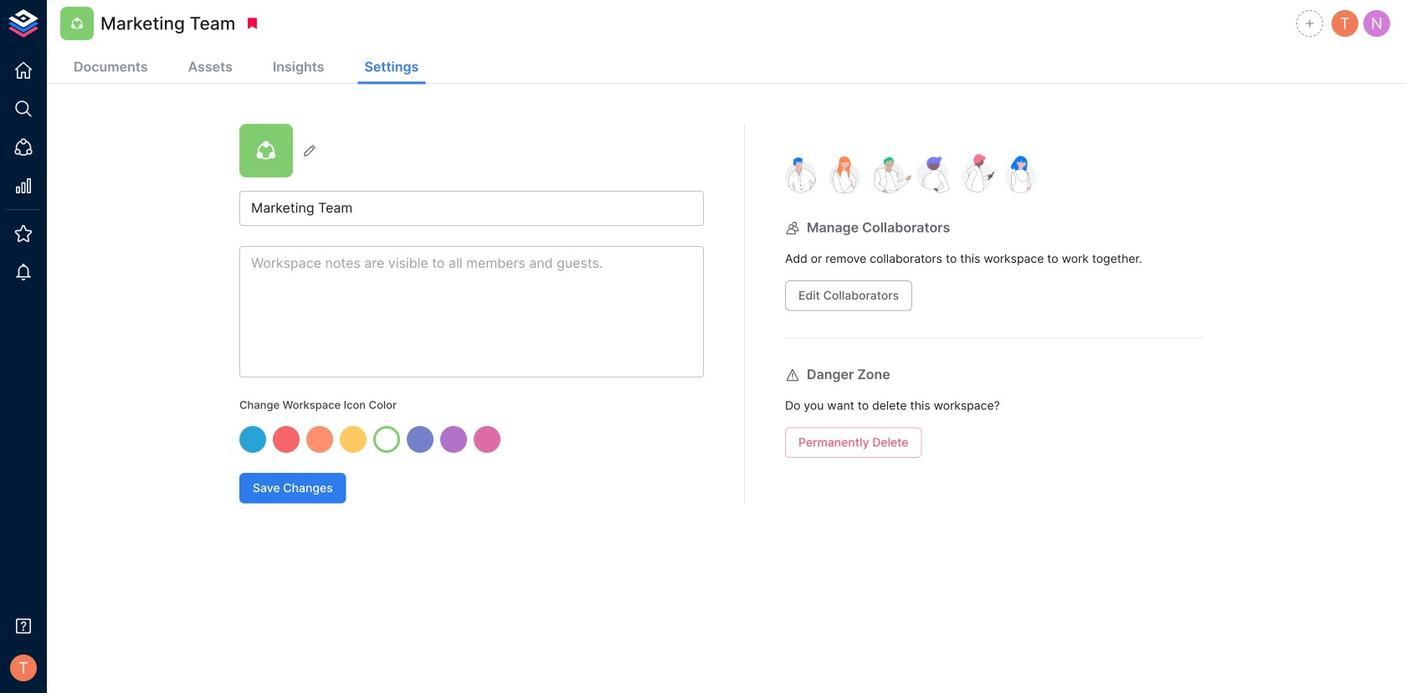 Task type: locate. For each thing, give the bounding box(es) containing it.
Workspace notes are visible to all members and guests. text field
[[239, 246, 704, 378]]

Workspace Name text field
[[239, 191, 704, 226]]



Task type: describe. For each thing, give the bounding box(es) containing it.
remove bookmark image
[[245, 16, 260, 31]]



Task type: vqa. For each thing, say whether or not it's contained in the screenshot.
Finance
no



